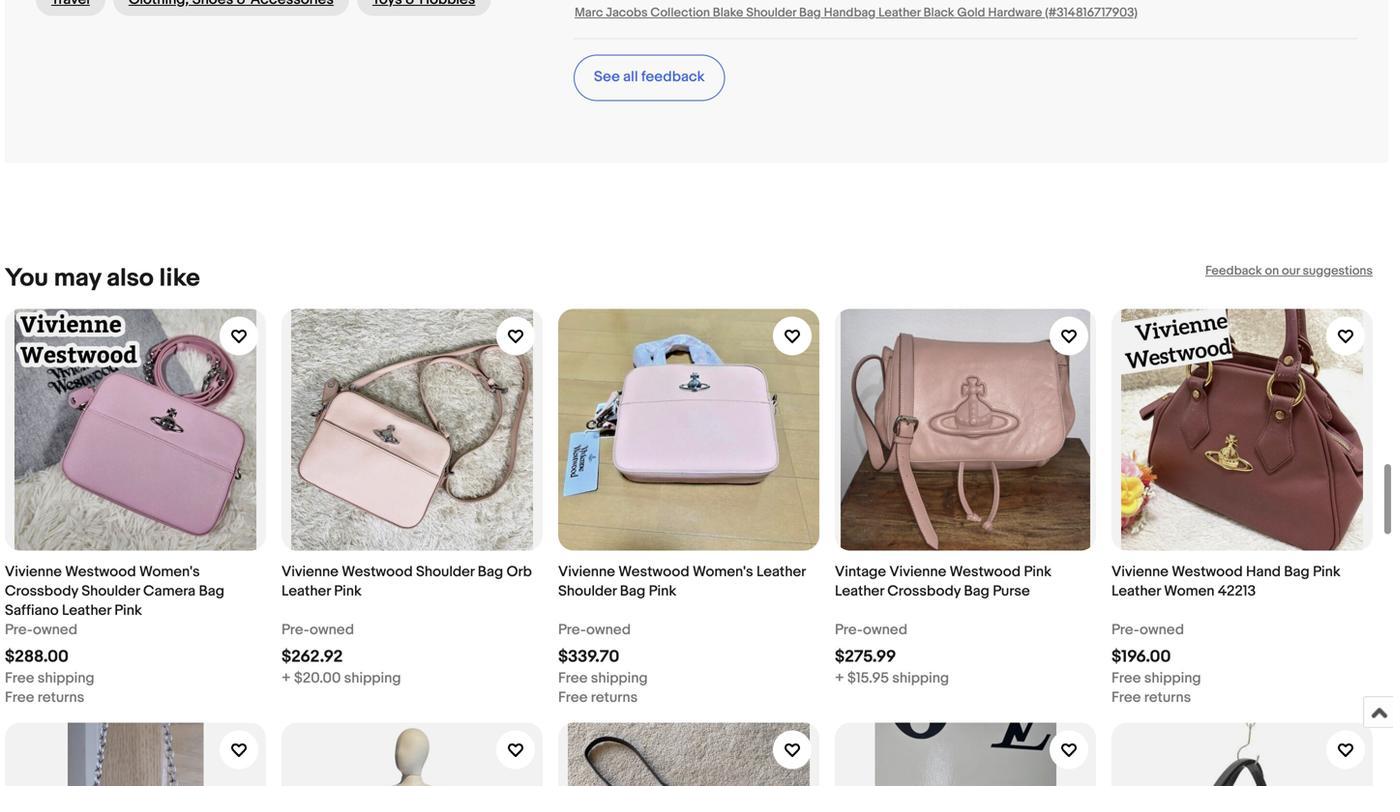 Task type: vqa. For each thing, say whether or not it's contained in the screenshot.
Deals
no



Task type: locate. For each thing, give the bounding box(es) containing it.
leather left black
[[879, 5, 921, 20]]

42213
[[1218, 583, 1256, 600]]

1 free returns text field from the left
[[5, 688, 84, 708]]

pre- down the saffiano
[[5, 622, 33, 639]]

owned up $275.99
[[863, 622, 908, 639]]

0 horizontal spatial +
[[282, 670, 291, 687]]

returns down $288.00
[[38, 689, 84, 707]]

4 vivienne from the left
[[890, 564, 947, 581]]

Pre-owned text field
[[282, 621, 354, 640], [835, 621, 908, 640], [1112, 621, 1184, 640]]

1 free shipping text field from the left
[[5, 669, 94, 688]]

3 vivienne from the left
[[558, 564, 615, 581]]

0 horizontal spatial crossbody
[[5, 583, 78, 600]]

2 horizontal spatial returns
[[1144, 689, 1191, 707]]

pre-owned $339.70 free shipping free returns
[[558, 622, 648, 707]]

1 horizontal spatial women's
[[693, 564, 753, 581]]

+ left $15.95
[[835, 670, 844, 687]]

vivienne up the women
[[1112, 564, 1169, 581]]

vivienne for $262.92
[[282, 564, 339, 581]]

shipping inside pre-owned $262.92 + $20.00 shipping
[[344, 670, 401, 687]]

list
[[5, 294, 1389, 787]]

0 horizontal spatial free shipping text field
[[5, 669, 94, 688]]

vivienne inside vivienne westwood hand bag pink leather women 42213
[[1112, 564, 1169, 581]]

1 horizontal spatial pre-owned text field
[[558, 621, 631, 640]]

returns for $339.70
[[591, 689, 638, 707]]

1 horizontal spatial free shipping text field
[[558, 669, 648, 688]]

bag inside vivienne westwood hand bag pink leather women 42213
[[1284, 564, 1310, 581]]

crossbody up pre-owned $275.99 + $15.95 shipping
[[888, 583, 961, 600]]

handbag
[[824, 5, 876, 20]]

1 owned from the left
[[33, 622, 77, 639]]

0 horizontal spatial pre-owned text field
[[5, 621, 77, 640]]

Free returns text field
[[5, 688, 84, 708], [558, 688, 638, 708], [1112, 688, 1191, 708]]

1 horizontal spatial +
[[835, 670, 844, 687]]

returns inside pre-owned $196.00 free shipping free returns
[[1144, 689, 1191, 707]]

1 pre-owned text field from the left
[[5, 621, 77, 640]]

shoulder up $339.70 text box
[[558, 583, 617, 600]]

vintage
[[835, 564, 886, 581]]

crossbody
[[5, 583, 78, 600], [888, 583, 961, 600]]

shipping inside pre-owned $339.70 free shipping free returns
[[591, 670, 648, 687]]

2 crossbody from the left
[[888, 583, 961, 600]]

vivienne westwood hand bag pink leather women 42213
[[1112, 564, 1341, 600]]

bag right hand
[[1284, 564, 1310, 581]]

returns down $339.70 text box
[[591, 689, 638, 707]]

bag right camera
[[199, 583, 224, 600]]

marc
[[575, 5, 603, 20]]

pink inside vintage vivienne westwood pink leather crossbody bag purse
[[1024, 564, 1052, 581]]

shoulder left orb
[[416, 564, 475, 581]]

2 westwood from the left
[[342, 564, 413, 581]]

0 horizontal spatial women's
[[139, 564, 200, 581]]

all
[[623, 68, 638, 86]]

crossbody inside vivienne westwood women's crossbody shoulder camera bag saffiano leather pink pre-owned $288.00 free shipping free returns
[[5, 583, 78, 600]]

pink inside vivienne westwood shoulder bag orb leather pink
[[334, 583, 362, 600]]

free shipping text field down $288.00
[[5, 669, 94, 688]]

see
[[594, 68, 620, 86]]

pre-owned text field for $339.70
[[558, 621, 631, 640]]

free shipping text field down $196.00 at the right bottom of the page
[[1112, 669, 1201, 688]]

leather
[[879, 5, 921, 20], [757, 564, 806, 581], [282, 583, 331, 600], [835, 583, 884, 600], [1112, 583, 1161, 600], [62, 602, 111, 620]]

pre-
[[5, 622, 33, 639], [282, 622, 310, 639], [558, 622, 586, 639], [835, 622, 863, 639], [1112, 622, 1140, 639]]

free shipping text field down $339.70 text box
[[558, 669, 648, 688]]

free returns text field for $196.00
[[1112, 688, 1191, 708]]

leather left vintage
[[757, 564, 806, 581]]

5 owned from the left
[[1140, 622, 1184, 639]]

4 westwood from the left
[[950, 564, 1021, 581]]

women's inside vivienne westwood women's leather shoulder bag pink
[[693, 564, 753, 581]]

$288.00 text field
[[5, 647, 69, 668]]

(#314816717903)
[[1045, 5, 1138, 20]]

+ inside pre-owned $262.92 + $20.00 shipping
[[282, 670, 291, 687]]

vivienne right orb
[[558, 564, 615, 581]]

$196.00
[[1112, 647, 1171, 668]]

$20.00
[[294, 670, 341, 687]]

leather left the women
[[1112, 583, 1161, 600]]

pink inside vivienne westwood women's crossbody shoulder camera bag saffiano leather pink pre-owned $288.00 free shipping free returns
[[114, 602, 142, 620]]

0 horizontal spatial pre-owned text field
[[282, 621, 354, 640]]

1 horizontal spatial pre-owned text field
[[835, 621, 908, 640]]

1 horizontal spatial returns
[[591, 689, 638, 707]]

pre- up $196.00 text box on the bottom of the page
[[1112, 622, 1140, 639]]

returns
[[38, 689, 84, 707], [591, 689, 638, 707], [1144, 689, 1191, 707]]

women's inside vivienne westwood women's crossbody shoulder camera bag saffiano leather pink pre-owned $288.00 free shipping free returns
[[139, 564, 200, 581]]

owned for $339.70
[[586, 622, 631, 639]]

feedback on our suggestions
[[1206, 264, 1373, 279]]

2 horizontal spatial free returns text field
[[1112, 688, 1191, 708]]

bag inside vivienne westwood women's crossbody shoulder camera bag saffiano leather pink pre-owned $288.00 free shipping free returns
[[199, 583, 224, 600]]

3 returns from the left
[[1144, 689, 1191, 707]]

2 vivienne from the left
[[282, 564, 339, 581]]

crossbody inside vintage vivienne westwood pink leather crossbody bag purse
[[888, 583, 961, 600]]

free returns text field for $288.00
[[5, 688, 84, 708]]

crossbody up the saffiano
[[5, 583, 78, 600]]

pre- inside pre-owned $262.92 + $20.00 shipping
[[282, 622, 310, 639]]

free returns text field for $339.70
[[558, 688, 638, 708]]

2 horizontal spatial free shipping text field
[[1112, 669, 1201, 688]]

women's
[[139, 564, 200, 581], [693, 564, 753, 581]]

1 women's from the left
[[139, 564, 200, 581]]

2 free returns text field from the left
[[558, 688, 638, 708]]

pre-owned text field down the saffiano
[[5, 621, 77, 640]]

may
[[54, 264, 101, 294]]

westwood inside vivienne westwood hand bag pink leather women 42213
[[1172, 564, 1243, 581]]

vivienne westwood women's crossbody shoulder camera bag saffiano leather pink pre-owned $288.00 free shipping free returns
[[5, 564, 224, 707]]

pre- inside pre-owned $339.70 free shipping free returns
[[558, 622, 586, 639]]

westwood inside vivienne westwood shoulder bag orb leather pink
[[342, 564, 413, 581]]

owned
[[33, 622, 77, 639], [310, 622, 354, 639], [586, 622, 631, 639], [863, 622, 908, 639], [1140, 622, 1184, 639]]

1 horizontal spatial crossbody
[[888, 583, 961, 600]]

jacobs
[[606, 5, 648, 20]]

pre-owned text field for $275.99
[[835, 621, 908, 640]]

5 pre- from the left
[[1112, 622, 1140, 639]]

3 westwood from the left
[[618, 564, 690, 581]]

shoulder for vivienne westwood women's leather shoulder bag pink
[[558, 583, 617, 600]]

leather down vintage
[[835, 583, 884, 600]]

feedback
[[641, 68, 705, 86]]

bag left orb
[[478, 564, 503, 581]]

owned up $339.70
[[586, 622, 631, 639]]

vivienne westwood shoulder bag orb leather pink
[[282, 564, 532, 600]]

bag inside vintage vivienne westwood pink leather crossbody bag purse
[[964, 583, 990, 600]]

4 owned from the left
[[863, 622, 908, 639]]

feedback
[[1206, 264, 1262, 279]]

see all feedback
[[594, 68, 705, 86]]

shoulder inside vivienne westwood women's leather shoulder bag pink
[[558, 583, 617, 600]]

2 women's from the left
[[693, 564, 753, 581]]

bag up pre-owned $339.70 free shipping free returns
[[620, 583, 646, 600]]

shipping down $196.00 at the right bottom of the page
[[1144, 670, 1201, 687]]

women
[[1164, 583, 1215, 600]]

4 pre- from the left
[[835, 622, 863, 639]]

owned down the saffiano
[[33, 622, 77, 639]]

shoulder left camera
[[81, 583, 140, 600]]

2 returns from the left
[[591, 689, 638, 707]]

westwood inside vivienne westwood women's leather shoulder bag pink
[[618, 564, 690, 581]]

pre-owned text field for $288.00
[[5, 621, 77, 640]]

owned for $196.00
[[1140, 622, 1184, 639]]

vivienne up "$262.92"
[[282, 564, 339, 581]]

pre- up "$262.92"
[[282, 622, 310, 639]]

1 shipping from the left
[[38, 670, 94, 687]]

shoulder inside vivienne westwood women's crossbody shoulder camera bag saffiano leather pink pre-owned $288.00 free shipping free returns
[[81, 583, 140, 600]]

$275.99 text field
[[835, 647, 896, 668]]

returns inside pre-owned $339.70 free shipping free returns
[[591, 689, 638, 707]]

shoulder right blake
[[746, 5, 796, 20]]

free shipping text field for $196.00
[[1112, 669, 1201, 688]]

vivienne up the saffiano
[[5, 564, 62, 581]]

feedback on our suggestions link
[[1206, 264, 1373, 279]]

1 horizontal spatial free returns text field
[[558, 688, 638, 708]]

+
[[282, 670, 291, 687], [835, 670, 844, 687]]

shipping down $339.70 text box
[[591, 670, 648, 687]]

owned inside pre-owned $196.00 free shipping free returns
[[1140, 622, 1184, 639]]

returns down $196.00 text box on the bottom of the page
[[1144, 689, 1191, 707]]

leather inside vivienne westwood hand bag pink leather women 42213
[[1112, 583, 1161, 600]]

owned up $196.00 text box on the bottom of the page
[[1140, 622, 1184, 639]]

vivienne inside vivienne westwood women's leather shoulder bag pink
[[558, 564, 615, 581]]

2 horizontal spatial pre-owned text field
[[1112, 621, 1184, 640]]

5 shipping from the left
[[1144, 670, 1201, 687]]

Free shipping text field
[[5, 669, 94, 688], [558, 669, 648, 688], [1112, 669, 1201, 688]]

pre-owned text field up $196.00 text box on the bottom of the page
[[1112, 621, 1184, 640]]

Pre-owned text field
[[5, 621, 77, 640], [558, 621, 631, 640]]

pre-owned text field up "$262.92"
[[282, 621, 354, 640]]

leather inside vivienne westwood shoulder bag orb leather pink
[[282, 583, 331, 600]]

3 free returns text field from the left
[[1112, 688, 1191, 708]]

free returns text field down $288.00
[[5, 688, 84, 708]]

vivienne
[[5, 564, 62, 581], [282, 564, 339, 581], [558, 564, 615, 581], [890, 564, 947, 581], [1112, 564, 1169, 581]]

shoulder
[[746, 5, 796, 20], [416, 564, 475, 581], [81, 583, 140, 600], [558, 583, 617, 600]]

free returns text field down $196.00 text box on the bottom of the page
[[1112, 688, 1191, 708]]

westwood
[[65, 564, 136, 581], [342, 564, 413, 581], [618, 564, 690, 581], [950, 564, 1021, 581], [1172, 564, 1243, 581]]

owned up $262.92 text box
[[310, 622, 354, 639]]

2 pre- from the left
[[282, 622, 310, 639]]

owned inside pre-owned $339.70 free shipping free returns
[[586, 622, 631, 639]]

2 pre-owned text field from the left
[[835, 621, 908, 640]]

pre- for $262.92
[[282, 622, 310, 639]]

blake
[[713, 5, 744, 20]]

shipping inside pre-owned $196.00 free shipping free returns
[[1144, 670, 1201, 687]]

1 westwood from the left
[[65, 564, 136, 581]]

pre- inside pre-owned $275.99 + $15.95 shipping
[[835, 622, 863, 639]]

0 horizontal spatial returns
[[38, 689, 84, 707]]

pink
[[1024, 564, 1052, 581], [1313, 564, 1341, 581], [334, 583, 362, 600], [649, 583, 677, 600], [114, 602, 142, 620]]

vivienne inside vivienne westwood shoulder bag orb leather pink
[[282, 564, 339, 581]]

owned inside pre-owned $275.99 + $15.95 shipping
[[863, 622, 908, 639]]

1 pre-owned text field from the left
[[282, 621, 354, 640]]

shipping right $15.95
[[892, 670, 949, 687]]

shipping inside vivienne westwood women's crossbody shoulder camera bag saffiano leather pink pre-owned $288.00 free shipping free returns
[[38, 670, 94, 687]]

leather up "$262.92"
[[282, 583, 331, 600]]

5 westwood from the left
[[1172, 564, 1243, 581]]

5 vivienne from the left
[[1112, 564, 1169, 581]]

+ inside pre-owned $275.99 + $15.95 shipping
[[835, 670, 844, 687]]

pre-owned $262.92 + $20.00 shipping
[[282, 622, 401, 687]]

3 pre- from the left
[[558, 622, 586, 639]]

shipping
[[38, 670, 94, 687], [344, 670, 401, 687], [591, 670, 648, 687], [892, 670, 949, 687], [1144, 670, 1201, 687]]

1 returns from the left
[[38, 689, 84, 707]]

shipping right $20.00
[[344, 670, 401, 687]]

pre- inside vivienne westwood women's crossbody shoulder camera bag saffiano leather pink pre-owned $288.00 free shipping free returns
[[5, 622, 33, 639]]

our
[[1282, 264, 1300, 279]]

2 owned from the left
[[310, 622, 354, 639]]

pre-owned text field up $275.99 text field
[[835, 621, 908, 640]]

shipping down $288.00
[[38, 670, 94, 687]]

pink inside vivienne westwood women's leather shoulder bag pink
[[649, 583, 677, 600]]

pre-owned $275.99 + $15.95 shipping
[[835, 622, 949, 687]]

3 shipping from the left
[[591, 670, 648, 687]]

women's for vivienne westwood women's crossbody shoulder camera bag saffiano leather pink pre-owned $288.00 free shipping free returns
[[139, 564, 200, 581]]

bag left purse
[[964, 583, 990, 600]]

owned inside pre-owned $262.92 + $20.00 shipping
[[310, 622, 354, 639]]

hardware
[[988, 5, 1042, 20]]

leather right the saffiano
[[62, 602, 111, 620]]

1 vivienne from the left
[[5, 564, 62, 581]]

2 shipping from the left
[[344, 670, 401, 687]]

pre-owned text field for $262.92
[[282, 621, 354, 640]]

free returns text field down $339.70 text box
[[558, 688, 638, 708]]

2 + from the left
[[835, 670, 844, 687]]

bag
[[799, 5, 821, 20], [478, 564, 503, 581], [1284, 564, 1310, 581], [199, 583, 224, 600], [620, 583, 646, 600], [964, 583, 990, 600]]

3 free shipping text field from the left
[[1112, 669, 1201, 688]]

4 shipping from the left
[[892, 670, 949, 687]]

+ left $20.00
[[282, 670, 291, 687]]

+ $15.95 shipping text field
[[835, 669, 949, 688]]

suggestions
[[1303, 264, 1373, 279]]

free
[[5, 670, 34, 687], [558, 670, 588, 687], [1112, 670, 1141, 687], [5, 689, 34, 707], [558, 689, 588, 707], [1112, 689, 1141, 707]]

$339.70
[[558, 647, 620, 668]]

women's for vivienne westwood women's leather shoulder bag pink
[[693, 564, 753, 581]]

3 owned from the left
[[586, 622, 631, 639]]

pre- inside pre-owned $196.00 free shipping free returns
[[1112, 622, 1140, 639]]

1 pre- from the left
[[5, 622, 33, 639]]

vivienne right vintage
[[890, 564, 947, 581]]

1 crossbody from the left
[[5, 583, 78, 600]]

pre- up $275.99
[[835, 622, 863, 639]]

2 free shipping text field from the left
[[558, 669, 648, 688]]

pre-owned text field up $339.70
[[558, 621, 631, 640]]

1 + from the left
[[282, 670, 291, 687]]

2 pre-owned text field from the left
[[558, 621, 631, 640]]

shoulder for marc jacobs collection blake shoulder bag handbag leather black gold hardware (#314816717903)
[[746, 5, 796, 20]]

owned for $275.99
[[863, 622, 908, 639]]

pre-owned $196.00 free shipping free returns
[[1112, 622, 1201, 707]]

0 horizontal spatial free returns text field
[[5, 688, 84, 708]]

pre- up $339.70
[[558, 622, 586, 639]]



Task type: describe. For each thing, give the bounding box(es) containing it.
vivienne inside vivienne westwood women's crossbody shoulder camera bag saffiano leather pink pre-owned $288.00 free shipping free returns
[[5, 564, 62, 581]]

shoulder inside vivienne westwood shoulder bag orb leather pink
[[416, 564, 475, 581]]

leather inside vivienne westwood women's leather shoulder bag pink
[[757, 564, 806, 581]]

hand
[[1246, 564, 1281, 581]]

you may also like
[[5, 264, 200, 294]]

westwood for $196.00
[[1172, 564, 1243, 581]]

westwood for $339.70
[[618, 564, 690, 581]]

+ for $262.92
[[282, 670, 291, 687]]

$275.99
[[835, 647, 896, 668]]

also
[[107, 264, 154, 294]]

orb
[[507, 564, 532, 581]]

free shipping text field for $288.00
[[5, 669, 94, 688]]

+ for $275.99
[[835, 670, 844, 687]]

camera
[[143, 583, 196, 600]]

pre- for $196.00
[[1112, 622, 1140, 639]]

you
[[5, 264, 48, 294]]

vintage vivienne westwood pink leather crossbody bag purse
[[835, 564, 1052, 600]]

$288.00
[[5, 647, 69, 668]]

$196.00 text field
[[1112, 647, 1171, 668]]

pre- for $275.99
[[835, 622, 863, 639]]

leather inside vintage vivienne westwood pink leather crossbody bag purse
[[835, 583, 884, 600]]

bag inside vivienne westwood shoulder bag orb leather pink
[[478, 564, 503, 581]]

marc jacobs collection blake shoulder bag handbag leather black gold hardware (#314816717903)
[[575, 5, 1138, 20]]

vivienne for $339.70
[[558, 564, 615, 581]]

on
[[1265, 264, 1279, 279]]

marc jacobs collection blake shoulder bag handbag leather black gold hardware (#314816717903) link
[[575, 5, 1138, 20]]

owned for $262.92
[[310, 622, 354, 639]]

gold
[[957, 5, 985, 20]]

westwood inside vintage vivienne westwood pink leather crossbody bag purse
[[950, 564, 1021, 581]]

pre- for $339.70
[[558, 622, 586, 639]]

westwood for $262.92
[[342, 564, 413, 581]]

like
[[159, 264, 200, 294]]

owned inside vivienne westwood women's crossbody shoulder camera bag saffiano leather pink pre-owned $288.00 free shipping free returns
[[33, 622, 77, 639]]

shipping inside pre-owned $275.99 + $15.95 shipping
[[892, 670, 949, 687]]

vivienne inside vintage vivienne westwood pink leather crossbody bag purse
[[890, 564, 947, 581]]

$15.95
[[848, 670, 889, 687]]

returns for $196.00
[[1144, 689, 1191, 707]]

free shipping text field for $339.70
[[558, 669, 648, 688]]

bag left the handbag
[[799, 5, 821, 20]]

+ $20.00 shipping text field
[[282, 669, 401, 688]]

$339.70 text field
[[558, 647, 620, 668]]

saffiano
[[5, 602, 59, 620]]

$262.92
[[282, 647, 343, 668]]

returns inside vivienne westwood women's crossbody shoulder camera bag saffiano leather pink pre-owned $288.00 free shipping free returns
[[38, 689, 84, 707]]

pink inside vivienne westwood hand bag pink leather women 42213
[[1313, 564, 1341, 581]]

vivienne for $196.00
[[1112, 564, 1169, 581]]

3 pre-owned text field from the left
[[1112, 621, 1184, 640]]

black
[[924, 5, 955, 20]]

$262.92 text field
[[282, 647, 343, 668]]

purse
[[993, 583, 1030, 600]]

see all feedback link
[[574, 55, 725, 101]]

list containing $288.00
[[5, 294, 1389, 787]]

shoulder for vivienne westwood women's crossbody shoulder camera bag saffiano leather pink pre-owned $288.00 free shipping free returns
[[81, 583, 140, 600]]

collection
[[651, 5, 710, 20]]

westwood inside vivienne westwood women's crossbody shoulder camera bag saffiano leather pink pre-owned $288.00 free shipping free returns
[[65, 564, 136, 581]]

vivienne westwood women's leather shoulder bag pink
[[558, 564, 806, 600]]

bag inside vivienne westwood women's leather shoulder bag pink
[[620, 583, 646, 600]]

leather inside vivienne westwood women's crossbody shoulder camera bag saffiano leather pink pre-owned $288.00 free shipping free returns
[[62, 602, 111, 620]]



